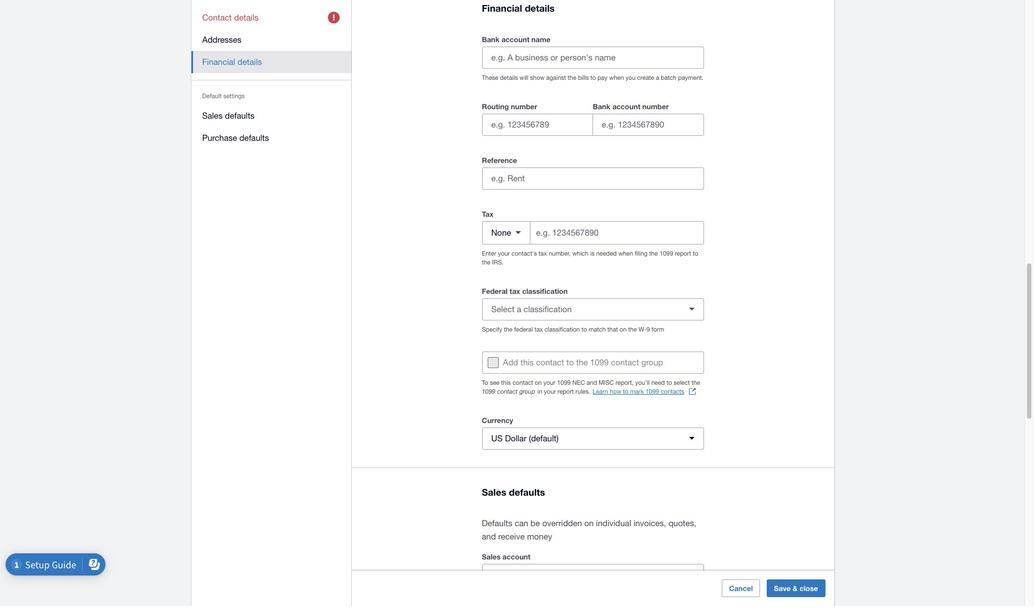 Task type: describe. For each thing, give the bounding box(es) containing it.
misc
[[599, 380, 614, 386]]

see
[[490, 380, 500, 386]]

2 horizontal spatial on
[[620, 326, 627, 333]]

purchase defaults
[[202, 133, 269, 143]]

Sales account field
[[483, 565, 704, 586]]

how
[[610, 388, 622, 395]]

pay
[[598, 74, 608, 81]]

tax
[[482, 210, 494, 219]]

defaults
[[482, 519, 513, 529]]

contact down see
[[498, 388, 518, 395]]

to see this contact on your 1099 nec and misc report, you'll need to select the 1099 contact group in your report rules. learn how to mark 1099 contacts
[[482, 380, 701, 395]]

save & close button
[[767, 580, 826, 598]]

overridden
[[543, 519, 583, 529]]

to inside enter your contact's tax number, which is needed when filing the 1099 report to the irs.
[[693, 250, 699, 257]]

enter
[[482, 250, 497, 257]]

settings
[[223, 93, 245, 99]]

create
[[638, 74, 655, 81]]

group containing routing number
[[482, 100, 704, 136]]

2 vertical spatial account
[[503, 553, 531, 562]]

name
[[532, 35, 551, 44]]

money
[[527, 532, 553, 542]]

in
[[538, 388, 543, 395]]

to up 'contacts'
[[667, 380, 673, 386]]

specify
[[482, 326, 503, 333]]

none
[[492, 228, 512, 238]]

default settings
[[202, 93, 245, 99]]

the up nec
[[577, 358, 588, 367]]

9
[[647, 326, 650, 333]]

irs.
[[493, 259, 504, 266]]

mark
[[631, 388, 644, 395]]

sales account
[[482, 553, 531, 562]]

currency
[[482, 416, 514, 425]]

quotes,
[[669, 519, 697, 529]]

contact up report,
[[612, 358, 640, 367]]

to up nec
[[567, 358, 574, 367]]

1099 up misc on the right bottom
[[591, 358, 609, 367]]

1099 down to at the bottom of the page
[[482, 388, 496, 395]]

is
[[591, 250, 595, 257]]

learn
[[593, 388, 609, 395]]

routing
[[482, 102, 509, 111]]

routing number
[[482, 102, 538, 111]]

to
[[482, 380, 489, 386]]

these details will show against the bills to pay when you create a batch payment.
[[482, 74, 704, 81]]

(default)
[[529, 434, 559, 443]]

bills
[[578, 74, 589, 81]]

1099 left nec
[[558, 380, 571, 386]]

financial details inside 'link'
[[202, 57, 262, 67]]

group inside to see this contact on your 1099 nec and misc report, you'll need to select the 1099 contact group in your report rules. learn how to mark 1099 contacts
[[520, 388, 536, 395]]

account for number
[[613, 102, 641, 111]]

select
[[674, 380, 690, 386]]

be
[[531, 519, 540, 529]]

federal tax classification
[[482, 287, 568, 296]]

receive
[[499, 532, 525, 542]]

on for money
[[585, 519, 594, 529]]

Routing number field
[[483, 114, 593, 135]]

you
[[626, 74, 636, 81]]

us dollar (default)
[[492, 434, 559, 443]]

Bank account number field
[[593, 114, 704, 135]]

1 vertical spatial sales
[[482, 487, 507, 498]]

learn how to mark 1099 contacts link
[[593, 387, 696, 396]]

details left the will
[[500, 74, 518, 81]]

federal
[[515, 326, 533, 333]]

on for report,
[[535, 380, 542, 386]]

addresses
[[202, 35, 242, 44]]

batch
[[661, 74, 677, 81]]

1 horizontal spatial financial
[[482, 2, 523, 14]]

sales defaults link
[[191, 105, 352, 127]]

none button
[[483, 222, 531, 244]]

against
[[547, 74, 566, 81]]

contact details link
[[191, 7, 352, 29]]

form
[[652, 326, 665, 333]]

cancel
[[730, 585, 753, 594]]

reference
[[482, 156, 518, 165]]

Bank account name field
[[483, 47, 704, 68]]

the inside to see this contact on your 1099 nec and misc report, you'll need to select the 1099 contact group in your report rules. learn how to mark 1099 contacts
[[692, 380, 701, 386]]

financial details link
[[191, 51, 352, 73]]

individual
[[597, 519, 632, 529]]

filing
[[635, 250, 648, 257]]

these
[[482, 74, 499, 81]]

rules.
[[576, 388, 591, 395]]

addresses link
[[191, 29, 352, 51]]

contact details
[[202, 13, 259, 22]]

tax for tax
[[539, 250, 547, 257]]

this inside to see this contact on your 1099 nec and misc report, you'll need to select the 1099 contact group in your report rules. learn how to mark 1099 contacts
[[502, 380, 511, 386]]

specify the federal tax classification to match that on the w-9 form
[[482, 326, 665, 333]]

the right filing
[[650, 250, 658, 257]]

the left w-
[[629, 326, 637, 333]]

details up name
[[525, 2, 555, 14]]

you'll
[[636, 380, 650, 386]]

contacts
[[661, 388, 685, 395]]

contact down add
[[513, 380, 534, 386]]

save
[[775, 585, 791, 594]]

match
[[589, 326, 606, 333]]

can
[[515, 519, 529, 529]]

1 horizontal spatial this
[[521, 358, 534, 367]]

select
[[492, 305, 515, 314]]

defaults can be overridden on individual invoices, quotes, and receive money
[[482, 519, 697, 542]]



Task type: locate. For each thing, give the bounding box(es) containing it.
1 vertical spatial bank
[[593, 102, 611, 111]]

tax
[[539, 250, 547, 257], [510, 287, 521, 296], [535, 326, 543, 333]]

the down enter
[[482, 259, 491, 266]]

sales defaults
[[202, 111, 255, 120], [482, 487, 546, 498]]

and down defaults
[[482, 532, 496, 542]]

1 vertical spatial on
[[535, 380, 542, 386]]

account inside group
[[613, 102, 641, 111]]

1 vertical spatial account
[[613, 102, 641, 111]]

bank account number
[[593, 102, 669, 111]]

0 horizontal spatial number
[[511, 102, 538, 111]]

1 horizontal spatial on
[[585, 519, 594, 529]]

tax right "federal"
[[535, 326, 543, 333]]

to right filing
[[693, 250, 699, 257]]

0 vertical spatial bank
[[482, 35, 500, 44]]

need
[[652, 380, 665, 386]]

w-
[[639, 326, 647, 333]]

number
[[511, 102, 538, 111], [643, 102, 669, 111]]

account down receive
[[503, 553, 531, 562]]

classification left 'match'
[[545, 326, 580, 333]]

0 vertical spatial group
[[642, 358, 664, 367]]

&
[[793, 585, 798, 594]]

0 vertical spatial classification
[[523, 287, 568, 296]]

dollar
[[505, 434, 527, 443]]

1 vertical spatial classification
[[524, 305, 572, 314]]

0 vertical spatial tax
[[539, 250, 547, 257]]

0 horizontal spatial financial details
[[202, 57, 262, 67]]

1 horizontal spatial report
[[675, 250, 692, 257]]

tax left the number,
[[539, 250, 547, 257]]

1 vertical spatial and
[[482, 532, 496, 542]]

1 horizontal spatial sales defaults
[[482, 487, 546, 498]]

account up 'bank account number' field
[[613, 102, 641, 111]]

Reference field
[[483, 168, 704, 189]]

0 horizontal spatial sales defaults
[[202, 111, 255, 120]]

sales down default
[[202, 111, 223, 120]]

add this contact to the 1099 contact group
[[503, 358, 664, 367]]

show
[[530, 74, 545, 81]]

bank for bank account name
[[482, 35, 500, 44]]

group
[[482, 100, 704, 136]]

details
[[525, 2, 555, 14], [234, 13, 259, 22], [238, 57, 262, 67], [500, 74, 518, 81]]

bank up 'these'
[[482, 35, 500, 44]]

when inside enter your contact's tax number, which is needed when filing the 1099 report to the irs.
[[619, 250, 634, 257]]

1 horizontal spatial group
[[642, 358, 664, 367]]

purchase defaults link
[[191, 127, 352, 149]]

0 vertical spatial sales defaults
[[202, 111, 255, 120]]

report down nec
[[558, 388, 574, 395]]

defaults for sales defaults link
[[225, 111, 255, 120]]

reference group
[[482, 154, 704, 190]]

close
[[800, 585, 819, 594]]

Tax text field
[[535, 222, 704, 244]]

on right that
[[620, 326, 627, 333]]

this
[[521, 358, 534, 367], [502, 380, 511, 386]]

0 vertical spatial on
[[620, 326, 627, 333]]

1 vertical spatial financial
[[202, 57, 235, 67]]

financial details down addresses
[[202, 57, 262, 67]]

menu containing contact details
[[191, 0, 352, 156]]

0 horizontal spatial a
[[517, 305, 522, 314]]

default
[[202, 93, 222, 99]]

0 horizontal spatial report
[[558, 388, 574, 395]]

defaults for purchase defaults link on the top
[[240, 133, 269, 143]]

classification
[[523, 287, 568, 296], [524, 305, 572, 314], [545, 326, 580, 333]]

sales defaults down default settings
[[202, 111, 255, 120]]

your left nec
[[544, 380, 556, 386]]

your right in on the right bottom of the page
[[544, 388, 556, 395]]

0 vertical spatial defaults
[[225, 111, 255, 120]]

financial
[[482, 2, 523, 14], [202, 57, 235, 67]]

federal
[[482, 287, 508, 296]]

1 vertical spatial report
[[558, 388, 574, 395]]

to down report,
[[623, 388, 629, 395]]

0 vertical spatial a
[[656, 74, 660, 81]]

menu
[[191, 0, 352, 156]]

1 vertical spatial financial details
[[202, 57, 262, 67]]

0 vertical spatial and
[[587, 380, 597, 386]]

your up irs.
[[498, 250, 510, 257]]

0 horizontal spatial group
[[520, 388, 536, 395]]

number up routing number field
[[511, 102, 538, 111]]

and for misc
[[587, 380, 597, 386]]

0 vertical spatial your
[[498, 250, 510, 257]]

a inside 'popup button'
[[517, 305, 522, 314]]

classification for federal tax classification
[[523, 287, 568, 296]]

when left filing
[[619, 250, 634, 257]]

2 number from the left
[[643, 102, 669, 111]]

nec
[[573, 380, 585, 386]]

classification inside 'popup button'
[[524, 305, 572, 314]]

0 horizontal spatial financial
[[202, 57, 235, 67]]

tax inside enter your contact's tax number, which is needed when filing the 1099 report to the irs.
[[539, 250, 547, 257]]

bank account name
[[482, 35, 551, 44]]

financial details
[[482, 2, 555, 14], [202, 57, 262, 67]]

payment.
[[679, 74, 704, 81]]

to
[[591, 74, 596, 81], [693, 250, 699, 257], [582, 326, 587, 333], [567, 358, 574, 367], [667, 380, 673, 386], [623, 388, 629, 395]]

1099 right filing
[[660, 250, 674, 257]]

and inside to see this contact on your 1099 nec and misc report, you'll need to select the 1099 contact group in your report rules. learn how to mark 1099 contacts
[[587, 380, 597, 386]]

on
[[620, 326, 627, 333], [535, 380, 542, 386], [585, 519, 594, 529]]

2 vertical spatial sales
[[482, 553, 501, 562]]

1 vertical spatial sales defaults
[[482, 487, 546, 498]]

account for name
[[502, 35, 530, 44]]

on left "individual"
[[585, 519, 594, 529]]

your
[[498, 250, 510, 257], [544, 380, 556, 386], [544, 388, 556, 395]]

2 vertical spatial on
[[585, 519, 594, 529]]

your inside enter your contact's tax number, which is needed when filing the 1099 report to the irs.
[[498, 250, 510, 257]]

select a classification
[[492, 305, 572, 314]]

0 vertical spatial this
[[521, 358, 534, 367]]

on up in on the right bottom of the page
[[535, 380, 542, 386]]

1 horizontal spatial and
[[587, 380, 597, 386]]

2 vertical spatial your
[[544, 388, 556, 395]]

2 vertical spatial tax
[[535, 326, 543, 333]]

contact up in on the right bottom of the page
[[537, 358, 565, 367]]

classification for select a classification
[[524, 305, 572, 314]]

1099 down the 'need'
[[646, 388, 660, 395]]

the
[[568, 74, 577, 81], [650, 250, 658, 257], [482, 259, 491, 266], [504, 326, 513, 333], [629, 326, 637, 333], [577, 358, 588, 367], [692, 380, 701, 386]]

defaults down settings
[[225, 111, 255, 120]]

the left bills
[[568, 74, 577, 81]]

details inside financial details 'link'
[[238, 57, 262, 67]]

sales down receive
[[482, 553, 501, 562]]

save & close
[[775, 585, 819, 594]]

the left "federal"
[[504, 326, 513, 333]]

cancel button
[[722, 580, 761, 598]]

bank inside group
[[593, 102, 611, 111]]

add
[[503, 358, 519, 367]]

1 number from the left
[[511, 102, 538, 111]]

needed
[[597, 250, 617, 257]]

1099
[[660, 250, 674, 257], [591, 358, 609, 367], [558, 380, 571, 386], [482, 388, 496, 395], [646, 388, 660, 395]]

this right see
[[502, 380, 511, 386]]

sales defaults up can
[[482, 487, 546, 498]]

tax right 'federal'
[[510, 287, 521, 296]]

financial inside financial details 'link'
[[202, 57, 235, 67]]

report right filing
[[675, 250, 692, 257]]

number,
[[549, 250, 571, 257]]

1 vertical spatial group
[[520, 388, 536, 395]]

report inside enter your contact's tax number, which is needed when filing the 1099 report to the irs.
[[675, 250, 692, 257]]

us
[[492, 434, 503, 443]]

classification up select a classification
[[523, 287, 568, 296]]

1 vertical spatial this
[[502, 380, 511, 386]]

and for receive
[[482, 532, 496, 542]]

1 vertical spatial defaults
[[240, 133, 269, 143]]

financial down addresses
[[202, 57, 235, 67]]

and inside defaults can be overridden on individual invoices, quotes, and receive money
[[482, 532, 496, 542]]

sales inside sales defaults link
[[202, 111, 223, 120]]

details down addresses link
[[238, 57, 262, 67]]

to left pay
[[591, 74, 596, 81]]

0 vertical spatial sales
[[202, 111, 223, 120]]

on inside to see this contact on your 1099 nec and misc report, you'll need to select the 1099 contact group in your report rules. learn how to mark 1099 contacts
[[535, 380, 542, 386]]

sales
[[202, 111, 223, 120], [482, 487, 507, 498], [482, 553, 501, 562]]

this right add
[[521, 358, 534, 367]]

0 vertical spatial when
[[610, 74, 624, 81]]

0 horizontal spatial bank
[[482, 35, 500, 44]]

to left 'match'
[[582, 326, 587, 333]]

a right select
[[517, 305, 522, 314]]

that
[[608, 326, 618, 333]]

when left you
[[610, 74, 624, 81]]

0 vertical spatial financial details
[[482, 2, 555, 14]]

1 vertical spatial a
[[517, 305, 522, 314]]

bank down pay
[[593, 102, 611, 111]]

group up the 'need'
[[642, 358, 664, 367]]

group left in on the right bottom of the page
[[520, 388, 536, 395]]

0 horizontal spatial on
[[535, 380, 542, 386]]

group
[[642, 358, 664, 367], [520, 388, 536, 395]]

and up 'learn' at the right of page
[[587, 380, 597, 386]]

account
[[502, 35, 530, 44], [613, 102, 641, 111], [503, 553, 531, 562]]

on inside defaults can be overridden on individual invoices, quotes, and receive money
[[585, 519, 594, 529]]

a
[[656, 74, 660, 81], [517, 305, 522, 314]]

2 vertical spatial classification
[[545, 326, 580, 333]]

1099 inside enter your contact's tax number, which is needed when filing the 1099 report to the irs.
[[660, 250, 674, 257]]

1 horizontal spatial bank
[[593, 102, 611, 111]]

details right contact
[[234, 13, 259, 22]]

report inside to see this contact on your 1099 nec and misc report, you'll need to select the 1099 contact group in your report rules. learn how to mark 1099 contacts
[[558, 388, 574, 395]]

will
[[520, 74, 529, 81]]

1 vertical spatial your
[[544, 380, 556, 386]]

select a classification button
[[482, 299, 704, 321]]

1 horizontal spatial financial details
[[482, 2, 555, 14]]

sales up defaults
[[482, 487, 507, 498]]

1 vertical spatial tax
[[510, 287, 521, 296]]

contact
[[202, 13, 232, 22]]

sales defaults inside menu
[[202, 111, 255, 120]]

defaults down sales defaults link
[[240, 133, 269, 143]]

contact's
[[512, 250, 537, 257]]

0 vertical spatial financial
[[482, 2, 523, 14]]

1 vertical spatial when
[[619, 250, 634, 257]]

0 vertical spatial report
[[675, 250, 692, 257]]

0 vertical spatial account
[[502, 35, 530, 44]]

financial details up bank account name
[[482, 2, 555, 14]]

1 horizontal spatial a
[[656, 74, 660, 81]]

bank for bank account number
[[593, 102, 611, 111]]

1 horizontal spatial number
[[643, 102, 669, 111]]

number up 'bank account number' field
[[643, 102, 669, 111]]

a left batch
[[656, 74, 660, 81]]

which
[[573, 250, 589, 257]]

the right select
[[692, 380, 701, 386]]

account left name
[[502, 35, 530, 44]]

details inside contact details link
[[234, 13, 259, 22]]

classification down federal tax classification
[[524, 305, 572, 314]]

report,
[[616, 380, 634, 386]]

0 horizontal spatial and
[[482, 532, 496, 542]]

purchase
[[202, 133, 237, 143]]

financial up bank account name
[[482, 2, 523, 14]]

defaults up can
[[509, 487, 546, 498]]

enter your contact's tax number, which is needed when filing the 1099 report to the irs.
[[482, 250, 699, 266]]

invoices,
[[634, 519, 667, 529]]

0 horizontal spatial this
[[502, 380, 511, 386]]

2 vertical spatial defaults
[[509, 487, 546, 498]]

tax for federal tax classification
[[535, 326, 543, 333]]

bank
[[482, 35, 500, 44], [593, 102, 611, 111]]

defaults
[[225, 111, 255, 120], [240, 133, 269, 143], [509, 487, 546, 498]]



Task type: vqa. For each thing, say whether or not it's contained in the screenshot.
these
yes



